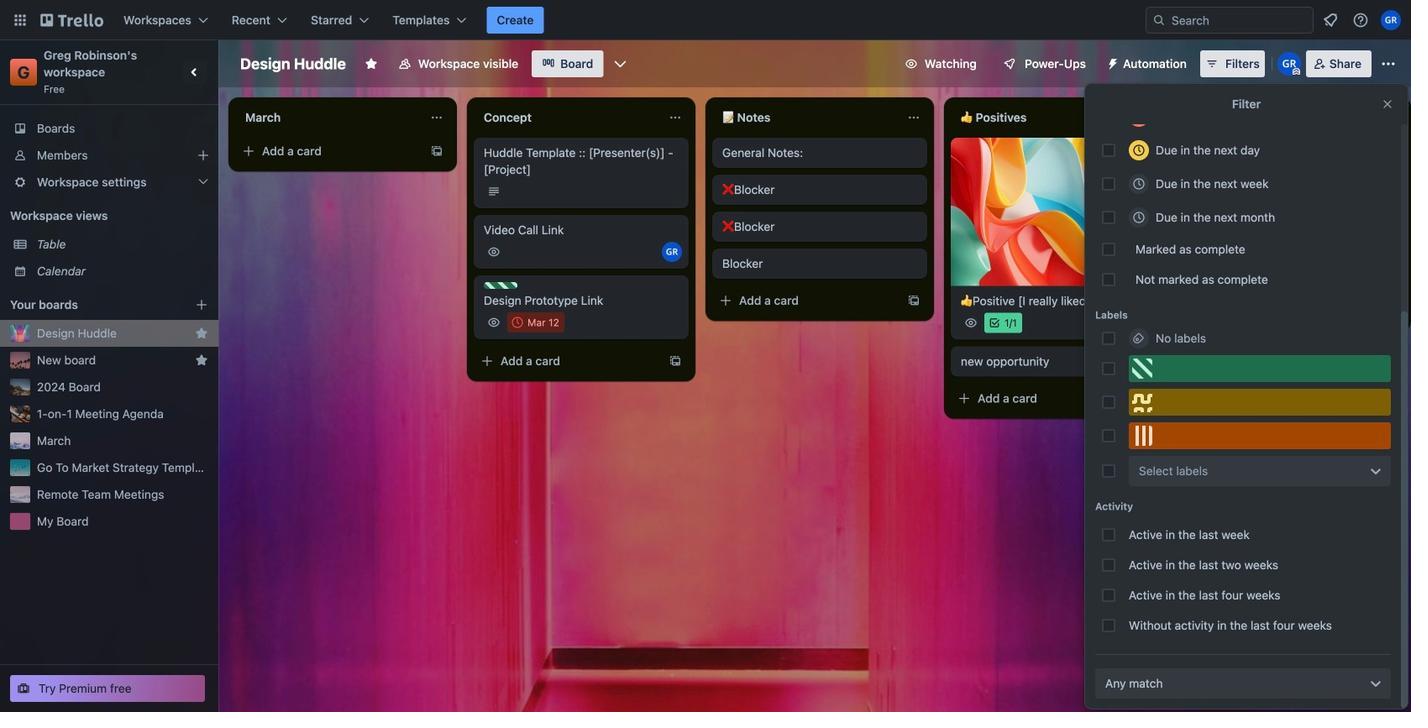 Task type: vqa. For each thing, say whether or not it's contained in the screenshot.
bottommost Ben Nelson (bennelson96) image
no



Task type: describe. For each thing, give the bounding box(es) containing it.
this member is an admin of this board. image
[[1293, 68, 1300, 76]]

0 horizontal spatial greg robinson (gregrobinson96) image
[[662, 242, 682, 262]]

customize views image
[[612, 55, 629, 72]]

show menu image
[[1380, 55, 1397, 72]]

your boards with 8 items element
[[10, 295, 170, 315]]

0 vertical spatial greg robinson (gregrobinson96) image
[[1381, 10, 1401, 30]]

add board image
[[195, 298, 208, 312]]

1 horizontal spatial create from template… image
[[669, 354, 682, 368]]

0 vertical spatial create from template… image
[[907, 294, 921, 307]]

color: green, title: none element
[[1129, 355, 1391, 382]]

0 notifications image
[[1321, 10, 1341, 30]]

0 horizontal spatial create from template… image
[[430, 144, 444, 158]]

Board name text field
[[232, 50, 354, 77]]

2 starred icon image from the top
[[195, 354, 208, 367]]



Task type: locate. For each thing, give the bounding box(es) containing it.
1 vertical spatial create from template… image
[[669, 354, 682, 368]]

greg robinson (gregrobinson96) image
[[1381, 10, 1401, 30], [1277, 52, 1301, 76], [662, 242, 682, 262]]

1 starred icon image from the top
[[195, 327, 208, 340]]

star or unstar board image
[[364, 57, 378, 71]]

search image
[[1153, 13, 1166, 27]]

sm image
[[1100, 50, 1123, 74]]

color: green, title: none image
[[484, 282, 517, 289]]

1 vertical spatial create from template… image
[[1146, 392, 1159, 405]]

color: orange, title: none element
[[1129, 423, 1391, 449]]

1 horizontal spatial create from template… image
[[1146, 392, 1159, 405]]

back to home image
[[40, 7, 103, 34]]

1 vertical spatial starred icon image
[[195, 354, 208, 367]]

primary element
[[0, 0, 1411, 40]]

open information menu image
[[1352, 12, 1369, 29]]

2 vertical spatial greg robinson (gregrobinson96) image
[[662, 242, 682, 262]]

None text field
[[951, 104, 1139, 131]]

None checkbox
[[1200, 225, 1252, 245], [507, 312, 564, 333], [1200, 225, 1252, 245], [507, 312, 564, 333]]

Search field
[[1166, 8, 1313, 32]]

starred icon image
[[195, 327, 208, 340], [195, 354, 208, 367]]

1 horizontal spatial greg robinson (gregrobinson96) image
[[1277, 52, 1301, 76]]

create from template… image
[[430, 144, 444, 158], [669, 354, 682, 368]]

2 horizontal spatial greg robinson (gregrobinson96) image
[[1381, 10, 1401, 30]]

create from template… image
[[907, 294, 921, 307], [1146, 392, 1159, 405]]

0 horizontal spatial create from template… image
[[907, 294, 921, 307]]

0 vertical spatial starred icon image
[[195, 327, 208, 340]]

color: yellow, title: none element
[[1129, 389, 1391, 416]]

workspace navigation collapse icon image
[[183, 60, 207, 84]]

1 vertical spatial greg robinson (gregrobinson96) image
[[1277, 52, 1301, 76]]

close popover image
[[1381, 97, 1394, 111]]

0 vertical spatial create from template… image
[[430, 144, 444, 158]]

None text field
[[235, 104, 423, 131], [474, 104, 662, 131], [712, 104, 901, 131], [235, 104, 423, 131], [474, 104, 662, 131], [712, 104, 901, 131]]



